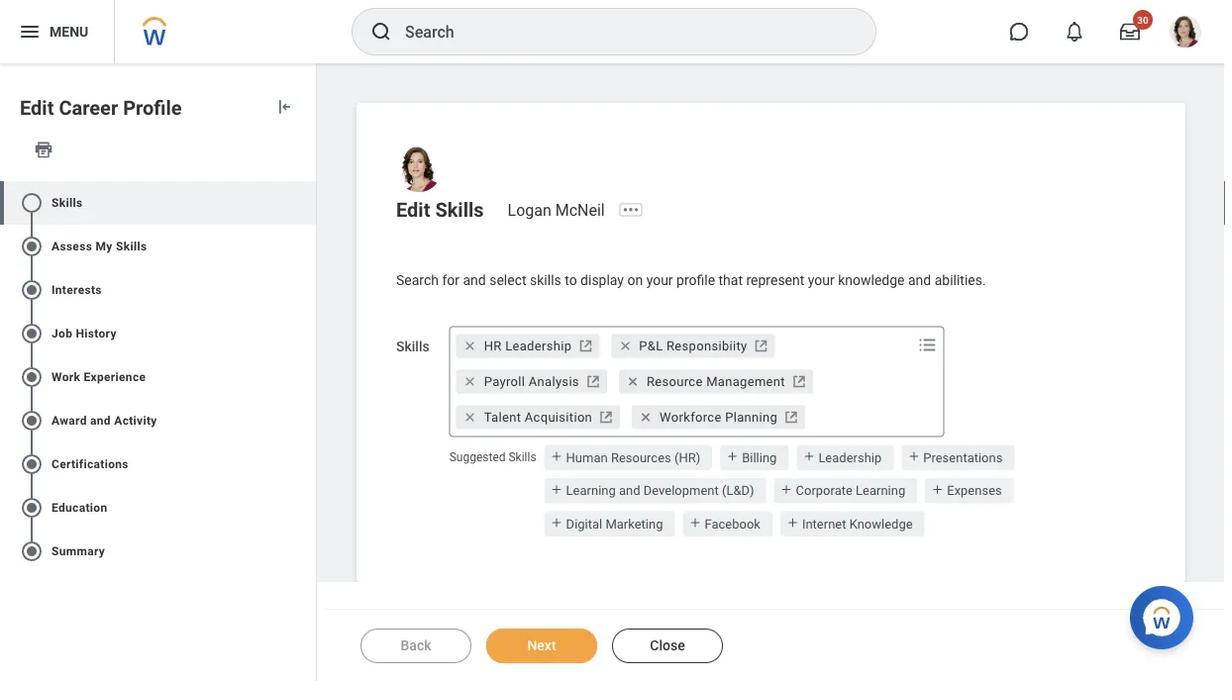 Task type: locate. For each thing, give the bounding box(es) containing it.
x small image for talent acquisition
[[460, 408, 480, 428]]

plus image inside presentations option
[[906, 450, 921, 463]]

your right represent
[[808, 272, 835, 288]]

resource management element
[[647, 373, 786, 391]]

ext link image up analysis
[[576, 336, 596, 356]]

1 radio custom image from the top
[[20, 278, 44, 302]]

error image inside interests link
[[296, 278, 316, 302]]

plus image for internet knowledge
[[785, 517, 799, 529]]

x small image for workforce planning
[[636, 408, 656, 428]]

error image inside the assess my skills link
[[296, 235, 316, 258]]

skills link
[[0, 181, 316, 225]]

presentations
[[924, 450, 1003, 465]]

plus image for digital marketing
[[548, 517, 563, 529]]

facebook
[[705, 517, 761, 531]]

payroll analysis element
[[484, 373, 579, 391]]

2 horizontal spatial plus image
[[906, 450, 921, 463]]

acquisition
[[525, 410, 593, 425]]

radio custom image left the job
[[20, 322, 44, 346]]

award and activity
[[52, 414, 157, 428]]

0 vertical spatial edit
[[20, 97, 54, 120]]

education
[[52, 501, 107, 515]]

1 horizontal spatial plus image
[[801, 450, 816, 463]]

ext link image
[[576, 336, 596, 356], [751, 336, 771, 356], [583, 372, 603, 392], [597, 408, 616, 428]]

1 learning from the left
[[566, 483, 616, 498]]

radio custom image inside skills link
[[20, 191, 44, 215]]

ext link image right analysis
[[583, 372, 603, 392]]

ext link image inside talent acquisition, press delete to clear value, ctrl + enter opens in new window. option
[[597, 408, 616, 428]]

error image inside job history link
[[296, 322, 316, 346]]

1 horizontal spatial learning
[[856, 483, 906, 498]]

award
[[52, 414, 87, 428]]

plus image
[[548, 450, 563, 463], [724, 450, 739, 463], [548, 483, 563, 496], [778, 483, 793, 496], [930, 483, 944, 496], [548, 517, 563, 529], [687, 517, 702, 529]]

error image inside certifications link
[[296, 453, 316, 476]]

next
[[527, 638, 556, 654]]

human resources (hr)
[[566, 450, 701, 465]]

5 radio custom image from the top
[[20, 496, 44, 520]]

4 error image from the top
[[296, 496, 316, 520]]

radio custom image inside education link
[[20, 496, 44, 520]]

1 horizontal spatial x small image
[[615, 336, 635, 356]]

summary link
[[0, 530, 316, 573]]

ext link image inside workforce planning, press delete to clear value, ctrl + enter opens in new window. option
[[782, 408, 802, 428]]

plus image for leadership
[[801, 450, 816, 463]]

0 horizontal spatial leadership
[[505, 339, 572, 354]]

edit
[[20, 97, 54, 120], [396, 198, 430, 221]]

radio custom image left education
[[20, 496, 44, 520]]

x small image inside workforce planning, press delete to clear value, ctrl + enter opens in new window. option
[[636, 408, 656, 428]]

select
[[490, 272, 527, 288]]

radio custom image left certifications
[[20, 453, 44, 476]]

error image
[[296, 235, 316, 258], [296, 278, 316, 302], [296, 409, 316, 433], [296, 453, 316, 476]]

menu
[[50, 23, 88, 40]]

x small image up resources
[[636, 408, 656, 428]]

6 radio custom image from the top
[[20, 540, 44, 564]]

radio custom image left summary
[[20, 540, 44, 564]]

suggested
[[450, 450, 506, 464]]

radio custom image left work
[[20, 365, 44, 389]]

ext link image inside hr leadership, press delete to clear value, ctrl + enter opens in new window. option
[[576, 336, 596, 356]]

error image
[[296, 191, 316, 215], [296, 322, 316, 346], [296, 365, 316, 389], [296, 496, 316, 520], [296, 540, 316, 564]]

print image
[[34, 139, 53, 159]]

plus image up the corporate
[[801, 450, 816, 463]]

talent acquisition
[[484, 410, 593, 425]]

radio custom image for work experience
[[20, 365, 44, 389]]

job history link
[[0, 312, 316, 355]]

x small image down p&l
[[623, 372, 643, 392]]

logan
[[508, 201, 552, 219]]

history
[[76, 327, 117, 341]]

1 vertical spatial edit
[[396, 198, 430, 221]]

1 your from the left
[[647, 272, 673, 288]]

ext link image for payroll analysis
[[583, 372, 603, 392]]

display
[[581, 272, 624, 288]]

30
[[1138, 14, 1149, 26]]

leadership
[[505, 339, 572, 354], [819, 450, 882, 465]]

1 vertical spatial ext link image
[[782, 408, 802, 428]]

management
[[707, 375, 786, 389]]

radio custom image for skills
[[20, 191, 44, 215]]

plus image inside corporate learning option
[[778, 483, 793, 496]]

and inside list
[[90, 414, 111, 428]]

1 horizontal spatial your
[[808, 272, 835, 288]]

(hr)
[[675, 450, 701, 465]]

radio custom image left interests
[[20, 278, 44, 302]]

plus image left human
[[548, 450, 563, 463]]

1 radio custom image from the top
[[20, 191, 44, 215]]

plus image left the internet
[[785, 517, 799, 529]]

x small image inside the payroll analysis, press delete to clear value, ctrl + enter opens in new window. option
[[460, 372, 480, 392]]

menu button
[[0, 0, 114, 63]]

plus image
[[801, 450, 816, 463], [906, 450, 921, 463], [785, 517, 799, 529]]

learning inside the learning and development (l&d) option
[[566, 483, 616, 498]]

leadership up "corporate learning"
[[819, 450, 882, 465]]

2 error image from the top
[[296, 322, 316, 346]]

payroll analysis, press delete to clear value, ctrl + enter opens in new window. option
[[456, 370, 607, 394]]

radio custom image for award and activity
[[20, 409, 44, 433]]

4 radio custom image from the top
[[20, 409, 44, 433]]

plus image for human resources (hr)
[[548, 450, 563, 463]]

plus image left the corporate
[[778, 483, 793, 496]]

plus image inside digital marketing option
[[548, 517, 563, 529]]

0 vertical spatial ext link image
[[790, 372, 809, 392]]

0 horizontal spatial edit
[[20, 97, 54, 120]]

ext link image
[[790, 372, 809, 392], [782, 408, 802, 428]]

ext link image for workforce planning
[[782, 408, 802, 428]]

knowledge
[[838, 272, 905, 288]]

1 vertical spatial leadership
[[819, 450, 882, 465]]

summary
[[52, 545, 105, 559]]

error image for job history
[[296, 322, 316, 346]]

ext link image for talent acquisition
[[597, 408, 616, 428]]

plus image for facebook
[[687, 517, 702, 529]]

and down human resources (hr) option
[[619, 483, 641, 498]]

3 radio custom image from the top
[[20, 453, 44, 476]]

ext link image inside the payroll analysis, press delete to clear value, ctrl + enter opens in new window. option
[[583, 372, 603, 392]]

skills
[[52, 196, 83, 210], [435, 198, 484, 221], [116, 240, 147, 253], [396, 338, 430, 355], [509, 450, 537, 464]]

0 vertical spatial leadership
[[505, 339, 572, 354]]

logan mcneil
[[508, 201, 605, 219]]

ext link image up human
[[597, 408, 616, 428]]

learning down human
[[566, 483, 616, 498]]

ext link image right 'planning'
[[782, 408, 802, 428]]

work experience
[[52, 370, 146, 384]]

radio custom image
[[20, 191, 44, 215], [20, 235, 44, 258], [20, 365, 44, 389], [20, 409, 44, 433], [20, 496, 44, 520], [20, 540, 44, 564]]

2 radio custom image from the top
[[20, 235, 44, 258]]

plus image down 'development'
[[687, 517, 702, 529]]

x small image left payroll
[[460, 372, 480, 392]]

edit career profile
[[20, 97, 182, 120]]

error image for education
[[296, 496, 316, 520]]

5 error image from the top
[[296, 540, 316, 564]]

hr leadership element
[[484, 337, 572, 355]]

search image
[[370, 20, 393, 44]]

2 horizontal spatial x small image
[[636, 408, 656, 428]]

0 horizontal spatial plus image
[[785, 517, 799, 529]]

radio custom image inside job history link
[[20, 322, 44, 346]]

assess
[[52, 240, 92, 253]]

x small image left talent at the left of page
[[460, 408, 480, 428]]

plus image inside 'billing' checkbox
[[724, 450, 739, 463]]

Corporate Learning checkbox
[[774, 479, 918, 504]]

30 button
[[1109, 10, 1153, 53]]

your
[[647, 272, 673, 288], [808, 272, 835, 288]]

Presentations checkbox
[[902, 445, 1015, 471]]

1 error image from the top
[[296, 191, 316, 215]]

radio custom image left "award"
[[20, 409, 44, 433]]

plus image inside the internet knowledge checkbox
[[785, 517, 799, 529]]

radio custom image inside work experience link
[[20, 365, 44, 389]]

human
[[566, 450, 608, 465]]

corporate
[[796, 483, 853, 498]]

3 error image from the top
[[296, 409, 316, 433]]

and
[[463, 272, 486, 288], [908, 272, 932, 288], [90, 414, 111, 428], [619, 483, 641, 498]]

4 error image from the top
[[296, 453, 316, 476]]

radio custom image inside summary link
[[20, 540, 44, 564]]

for
[[442, 272, 460, 288]]

plus image left billing
[[724, 450, 739, 463]]

edit up print image on the top of page
[[20, 97, 54, 120]]

hr leadership
[[484, 339, 572, 354]]

list
[[0, 173, 316, 581]]

plus image inside human resources (hr) option
[[548, 450, 563, 463]]

x small image inside resource management, press delete to clear value, ctrl + enter opens in new window. option
[[623, 372, 643, 392]]

0 horizontal spatial your
[[647, 272, 673, 288]]

plus image inside facebook option
[[687, 517, 702, 529]]

Expenses checkbox
[[926, 479, 1014, 504]]

plus image left presentations
[[906, 450, 921, 463]]

0 horizontal spatial learning
[[566, 483, 616, 498]]

radio custom image inside award and activity link
[[20, 409, 44, 433]]

1 error image from the top
[[296, 235, 316, 258]]

activity
[[114, 414, 157, 428]]

plus image inside expenses checkbox
[[930, 483, 944, 496]]

ext link image inside "p&l responsibiity, press delete to clear value, ctrl + enter opens in new window." option
[[751, 336, 771, 356]]

2 error image from the top
[[296, 278, 316, 302]]

interests link
[[0, 268, 316, 312]]

responsibiity
[[667, 339, 748, 354]]

3 error image from the top
[[296, 365, 316, 389]]

radio custom image
[[20, 278, 44, 302], [20, 322, 44, 346], [20, 453, 44, 476]]

Learning and Development (L&D) checkbox
[[545, 479, 766, 504]]

ext link image right management
[[790, 372, 809, 392]]

ext link image up management
[[751, 336, 771, 356]]

x small image left hr
[[460, 336, 480, 356]]

x small image
[[460, 336, 480, 356], [615, 336, 635, 356], [636, 408, 656, 428]]

0 horizontal spatial x small image
[[460, 336, 480, 356]]

1 horizontal spatial edit
[[396, 198, 430, 221]]

2 learning from the left
[[856, 483, 906, 498]]

corporate learning
[[796, 483, 906, 498]]

plus image inside the learning and development (l&d) option
[[548, 483, 563, 496]]

payroll
[[484, 375, 525, 389]]

workforce planning, press delete to clear value, ctrl + enter opens in new window. option
[[632, 406, 806, 430]]

x small image
[[460, 372, 480, 392], [623, 372, 643, 392], [460, 408, 480, 428]]

error image inside award and activity link
[[296, 409, 316, 433]]

p&l
[[639, 339, 663, 354]]

learning up the knowledge
[[856, 483, 906, 498]]

0 vertical spatial radio custom image
[[20, 278, 44, 302]]

x small image for payroll analysis
[[460, 372, 480, 392]]

plus image up digital marketing option
[[548, 483, 563, 496]]

and left abilities.
[[908, 272, 932, 288]]

talent acquisition, press delete to clear value, ctrl + enter opens in new window. option
[[456, 406, 620, 430]]

leadership up payroll analysis element
[[505, 339, 572, 354]]

radio custom image left assess
[[20, 235, 44, 258]]

your right "on"
[[647, 272, 673, 288]]

2 radio custom image from the top
[[20, 322, 44, 346]]

job
[[52, 327, 73, 341]]

error image for skills
[[296, 191, 316, 215]]

1 vertical spatial radio custom image
[[20, 322, 44, 346]]

edit down employee's photo (logan mcneil) at the top left of the page
[[396, 198, 430, 221]]

skills down employee's photo (logan mcneil) at the top left of the page
[[435, 198, 484, 221]]

learning
[[566, 483, 616, 498], [856, 483, 906, 498]]

workforce
[[660, 410, 722, 425]]

hr leadership, press delete to clear value, ctrl + enter opens in new window. option
[[456, 334, 600, 358]]

close
[[650, 638, 685, 654]]

3 radio custom image from the top
[[20, 365, 44, 389]]

Human Resources (HR) checkbox
[[545, 445, 713, 471]]

workforce planning element
[[660, 409, 778, 427]]

plus image inside the leadership option
[[801, 450, 816, 463]]

radio custom image down print image on the top of page
[[20, 191, 44, 215]]

and inside option
[[619, 483, 641, 498]]

x small image inside talent acquisition, press delete to clear value, ctrl + enter opens in new window. option
[[460, 408, 480, 428]]

plus image left digital
[[548, 517, 563, 529]]

logan mcneil element
[[508, 201, 617, 219]]

1 horizontal spatial leadership
[[819, 450, 882, 465]]

plus image left expenses
[[930, 483, 944, 496]]

2 vertical spatial radio custom image
[[20, 453, 44, 476]]

radio custom image inside the assess my skills link
[[20, 235, 44, 258]]

radio custom image for certifications
[[20, 453, 44, 476]]

certifications link
[[0, 443, 316, 486]]

Digital Marketing checkbox
[[545, 512, 675, 537]]

profile logan mcneil image
[[1170, 16, 1202, 52]]

x small image left p&l
[[615, 336, 635, 356]]

and right "award"
[[90, 414, 111, 428]]



Task type: vqa. For each thing, say whether or not it's contained in the screenshot.
Error icon within "Work Experience" link
yes



Task type: describe. For each thing, give the bounding box(es) containing it.
assess my skills link
[[0, 225, 316, 268]]

on
[[628, 272, 643, 288]]

search for and select skills to display on your profile that represent your knowledge and abilities.
[[396, 272, 986, 288]]

(l&d)
[[722, 483, 754, 498]]

resources
[[611, 450, 671, 465]]

ext link image for p&l responsibiity
[[751, 336, 771, 356]]

error image for assess my skills
[[296, 235, 316, 258]]

x small image for hr leadership
[[460, 336, 480, 356]]

Internet Knowledge checkbox
[[781, 512, 925, 537]]

assess my skills
[[52, 240, 147, 253]]

justify image
[[18, 20, 42, 44]]

search
[[396, 272, 439, 288]]

close button
[[612, 629, 723, 664]]

radio custom image for interests
[[20, 278, 44, 302]]

skills down talent acquisition at the left of the page
[[509, 450, 537, 464]]

edit for edit skills
[[396, 198, 430, 221]]

plus image for expenses
[[930, 483, 944, 496]]

x small image for resource management
[[623, 372, 643, 392]]

knowledge
[[850, 517, 913, 531]]

radio custom image for job history
[[20, 322, 44, 346]]

plus image for corporate learning
[[778, 483, 793, 496]]

plus image for presentations
[[906, 450, 921, 463]]

action bar region
[[325, 609, 1226, 682]]

plus image for billing
[[724, 450, 739, 463]]

career
[[59, 97, 118, 120]]

suggested skills skills group
[[537, 438, 1143, 543]]

certifications
[[52, 458, 129, 471]]

internet
[[802, 517, 847, 531]]

2 your from the left
[[808, 272, 835, 288]]

abilities.
[[935, 272, 986, 288]]

error image for interests
[[296, 278, 316, 302]]

to
[[565, 272, 577, 288]]

my
[[96, 240, 113, 253]]

digital marketing
[[566, 517, 663, 531]]

Billing checkbox
[[720, 445, 789, 471]]

error image for certifications
[[296, 453, 316, 476]]

error image for award and activity
[[296, 409, 316, 433]]

hr
[[484, 339, 502, 354]]

work experience link
[[0, 355, 316, 399]]

planning
[[725, 410, 778, 425]]

ext link image for hr leadership
[[576, 336, 596, 356]]

talent
[[484, 410, 521, 425]]

skills
[[530, 272, 561, 288]]

profile
[[123, 97, 182, 120]]

edit for edit career profile
[[20, 97, 54, 120]]

development
[[644, 483, 719, 498]]

represent
[[746, 272, 805, 288]]

radio custom image for summary
[[20, 540, 44, 564]]

list containing skills
[[0, 173, 316, 581]]

that
[[719, 272, 743, 288]]

skills right my
[[116, 240, 147, 253]]

radio custom image for education
[[20, 496, 44, 520]]

workday assistant region
[[1130, 579, 1202, 650]]

award and activity link
[[0, 399, 316, 443]]

prompts image
[[916, 333, 940, 357]]

job history
[[52, 327, 117, 341]]

resource management
[[647, 375, 786, 389]]

ext link image for resource management
[[790, 372, 809, 392]]

radio custom image for assess my skills
[[20, 235, 44, 258]]

p&l responsibiity element
[[639, 337, 748, 355]]

profile
[[677, 272, 715, 288]]

next button
[[486, 629, 597, 664]]

p&l responsibiity
[[639, 339, 748, 354]]

skills down search
[[396, 338, 430, 355]]

Leadership checkbox
[[797, 445, 894, 471]]

employee's photo (logan mcneil) image
[[396, 147, 442, 192]]

skills up assess
[[52, 196, 83, 210]]

learning and development (l&d)
[[566, 483, 754, 498]]

leadership inside option
[[505, 339, 572, 354]]

interests
[[52, 283, 102, 297]]

error image for summary
[[296, 540, 316, 564]]

marketing
[[606, 517, 663, 531]]

learning inside corporate learning option
[[856, 483, 906, 498]]

p&l responsibiity, press delete to clear value, ctrl + enter opens in new window. option
[[612, 334, 775, 358]]

Facebook checkbox
[[683, 512, 773, 537]]

mcneil
[[556, 201, 605, 219]]

digital
[[566, 517, 603, 531]]

talent acquisition element
[[484, 409, 593, 427]]

plus image for learning and development (l&d)
[[548, 483, 563, 496]]

edit skills
[[396, 198, 484, 221]]

work
[[52, 370, 80, 384]]

leadership inside option
[[819, 450, 882, 465]]

notifications large image
[[1065, 22, 1085, 42]]

items selected list box
[[450, 329, 914, 436]]

education link
[[0, 486, 316, 530]]

x small image for p&l responsibiity
[[615, 336, 635, 356]]

error image for work experience
[[296, 365, 316, 389]]

internet knowledge
[[802, 517, 913, 531]]

transformation import image
[[274, 97, 294, 117]]

suggested skills
[[450, 450, 537, 464]]

Search Workday  search field
[[405, 10, 835, 53]]

experience
[[84, 370, 146, 384]]

expenses
[[947, 483, 1002, 498]]

analysis
[[529, 375, 579, 389]]

and right for
[[463, 272, 486, 288]]

resource management, press delete to clear value, ctrl + enter opens in new window. option
[[619, 370, 813, 394]]

payroll analysis
[[484, 375, 579, 389]]

workforce planning
[[660, 410, 778, 425]]

resource
[[647, 375, 703, 389]]

inbox large image
[[1121, 22, 1140, 42]]

billing
[[742, 450, 777, 465]]



